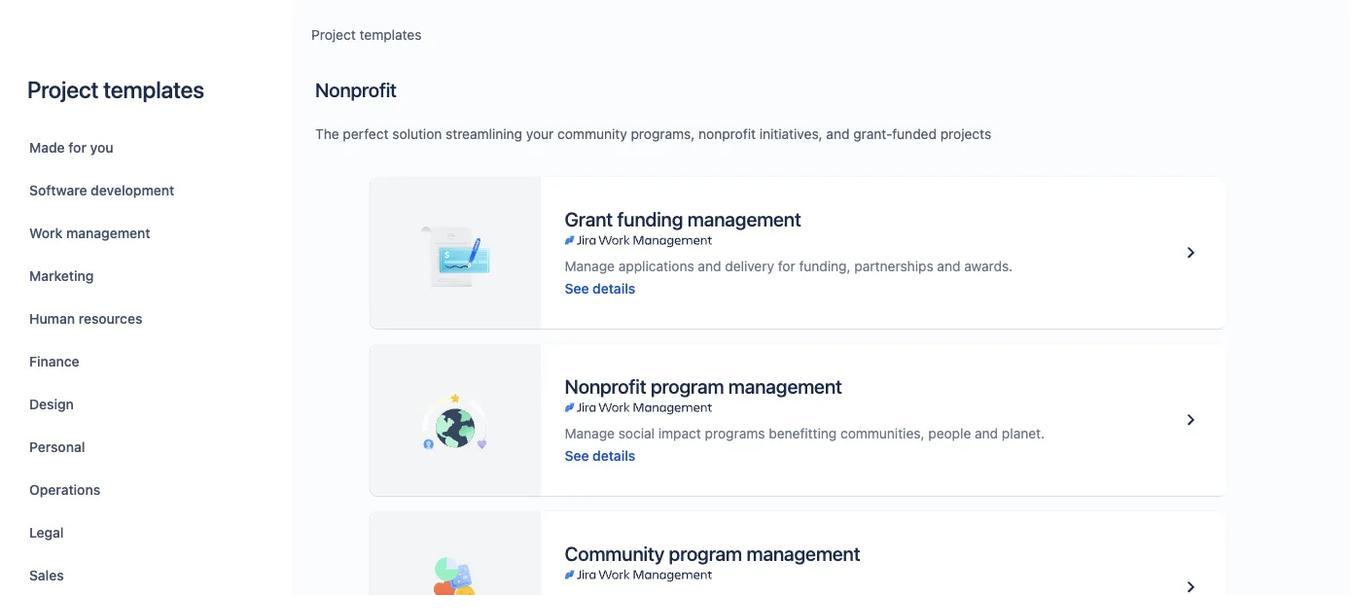 Task type: vqa. For each thing, say whether or not it's contained in the screenshot.
planet.
yes



Task type: describe. For each thing, give the bounding box(es) containing it.
applications
[[619, 258, 694, 274]]

resources
[[79, 311, 142, 327]]

operations button
[[18, 471, 278, 510]]

planet.
[[1002, 425, 1045, 441]]

grant-
[[853, 126, 892, 142]]

1 horizontal spatial for
[[778, 258, 796, 274]]

and left "delivery"
[[698, 258, 721, 274]]

benefitting
[[769, 425, 837, 441]]

personal button
[[18, 428, 278, 467]]

design
[[29, 396, 74, 413]]

community program management image
[[1180, 576, 1203, 595]]

made
[[29, 140, 65, 156]]

software development button
[[18, 171, 278, 210]]

manage applications and delivery for funding, partnerships and awards.
[[565, 258, 1013, 274]]

management for grant funding management
[[688, 208, 801, 231]]

1 horizontal spatial project templates
[[311, 27, 422, 43]]

streamlining
[[446, 126, 523, 142]]

grant
[[565, 208, 613, 231]]

for inside button
[[68, 140, 87, 156]]

marketing
[[29, 268, 94, 284]]

see details button for nonprofit
[[565, 446, 636, 466]]

human resources button
[[18, 300, 278, 339]]

grant funding management image
[[1180, 241, 1203, 265]]

manage for grant
[[565, 258, 615, 274]]

project templates link
[[311, 23, 422, 47]]

nonprofit for nonprofit
[[315, 78, 397, 101]]

communities,
[[841, 425, 925, 441]]

perfect
[[343, 126, 389, 142]]

legal
[[29, 525, 64, 541]]

work management
[[29, 225, 150, 241]]

design button
[[18, 385, 278, 424]]

management for nonprofit program management
[[729, 375, 842, 398]]

0 horizontal spatial project templates
[[27, 76, 204, 103]]

and left 'grant-'
[[826, 126, 850, 142]]

sales
[[29, 568, 64, 584]]

community
[[565, 542, 665, 565]]

projects
[[941, 126, 992, 142]]

initiatives,
[[760, 126, 823, 142]]

marketing button
[[18, 257, 278, 296]]

your
[[526, 126, 554, 142]]

work
[[29, 225, 63, 241]]

see details for nonprofit
[[565, 448, 636, 464]]

program for community
[[669, 542, 742, 565]]

the perfect solution streamlining your community programs, nonprofit initiatives, and grant-funded projects
[[315, 126, 992, 142]]

human
[[29, 311, 75, 327]]

finance button
[[18, 342, 278, 381]]

1 horizontal spatial templates
[[360, 27, 422, 43]]

operations
[[29, 482, 100, 498]]

funding
[[617, 208, 683, 231]]



Task type: locate. For each thing, give the bounding box(es) containing it.
0 vertical spatial project
[[311, 27, 356, 43]]

nonprofit for nonprofit program management
[[565, 375, 646, 398]]

0 vertical spatial see details button
[[565, 279, 636, 298]]

1 see details button from the top
[[565, 279, 636, 298]]

project
[[311, 27, 356, 43], [27, 76, 99, 103]]

manage down grant
[[565, 258, 615, 274]]

legal button
[[18, 514, 278, 553]]

0 vertical spatial templates
[[360, 27, 422, 43]]

management for community program management
[[747, 542, 860, 565]]

0 vertical spatial nonprofit
[[315, 78, 397, 101]]

1 vertical spatial see details button
[[565, 446, 636, 466]]

2 see details button from the top
[[565, 446, 636, 466]]

social
[[619, 425, 655, 441]]

nonprofit up the social
[[565, 375, 646, 398]]

nonprofit up perfect
[[315, 78, 397, 101]]

you
[[90, 140, 113, 156]]

details down the social
[[593, 448, 636, 464]]

and
[[826, 126, 850, 142], [698, 258, 721, 274], [937, 258, 961, 274], [975, 425, 998, 441]]

1 vertical spatial templates
[[103, 76, 204, 103]]

see
[[565, 280, 589, 296], [565, 448, 589, 464]]

see details down the social
[[565, 448, 636, 464]]

templates
[[360, 27, 422, 43], [103, 76, 204, 103]]

project templates
[[311, 27, 422, 43], [27, 76, 204, 103]]

for left the you
[[68, 140, 87, 156]]

0 vertical spatial for
[[68, 140, 87, 156]]

impact
[[658, 425, 701, 441]]

see details for grant
[[565, 280, 636, 296]]

see for grant funding management
[[565, 280, 589, 296]]

0 horizontal spatial for
[[68, 140, 87, 156]]

program up impact
[[651, 375, 724, 398]]

2 manage from the top
[[565, 425, 615, 441]]

management
[[688, 208, 801, 231], [66, 225, 150, 241], [729, 375, 842, 398], [747, 542, 860, 565]]

sales button
[[18, 556, 278, 595]]

made for you
[[29, 140, 113, 156]]

0 vertical spatial details
[[593, 280, 636, 296]]

for right "delivery"
[[778, 258, 796, 274]]

1 vertical spatial see
[[565, 448, 589, 464]]

solution
[[392, 126, 442, 142]]

2 details from the top
[[593, 448, 636, 464]]

1 vertical spatial manage
[[565, 425, 615, 441]]

manage social impact programs benefitting communities, people and planet.
[[565, 425, 1045, 441]]

program right community
[[669, 542, 742, 565]]

the
[[315, 126, 339, 142]]

1 see details from the top
[[565, 280, 636, 296]]

details
[[593, 280, 636, 296], [593, 448, 636, 464]]

0 vertical spatial project templates
[[311, 27, 422, 43]]

1 vertical spatial program
[[669, 542, 742, 565]]

nonprofit
[[699, 126, 756, 142]]

and right people
[[975, 425, 998, 441]]

details for nonprofit
[[593, 448, 636, 464]]

development
[[91, 182, 174, 198]]

0 horizontal spatial nonprofit
[[315, 78, 397, 101]]

manage left the social
[[565, 425, 615, 441]]

1 vertical spatial see details
[[565, 448, 636, 464]]

1 vertical spatial project templates
[[27, 76, 204, 103]]

see for nonprofit program management
[[565, 448, 589, 464]]

funded
[[892, 126, 937, 142]]

see details button down applications
[[565, 279, 636, 298]]

nonprofit program management image
[[1180, 409, 1203, 432]]

0 vertical spatial program
[[651, 375, 724, 398]]

1 vertical spatial for
[[778, 258, 796, 274]]

see details button down the social
[[565, 446, 636, 466]]

human resources
[[29, 311, 142, 327]]

1 vertical spatial details
[[593, 448, 636, 464]]

personal
[[29, 439, 85, 455]]

1 horizontal spatial nonprofit
[[565, 375, 646, 398]]

finance
[[29, 354, 79, 370]]

funding,
[[799, 258, 851, 274]]

1 horizontal spatial project
[[311, 27, 356, 43]]

delivery
[[725, 258, 774, 274]]

awards.
[[964, 258, 1013, 274]]

nonprofit
[[315, 78, 397, 101], [565, 375, 646, 398]]

0 horizontal spatial project
[[27, 76, 99, 103]]

management inside button
[[66, 225, 150, 241]]

partnerships
[[855, 258, 934, 274]]

details down applications
[[593, 280, 636, 296]]

programs,
[[631, 126, 695, 142]]

nonprofit program management
[[565, 375, 842, 398]]

work management button
[[18, 214, 278, 253]]

1 vertical spatial nonprofit
[[565, 375, 646, 398]]

and left awards.
[[937, 258, 961, 274]]

for
[[68, 140, 87, 156], [778, 258, 796, 274]]

manage
[[565, 258, 615, 274], [565, 425, 615, 441]]

people
[[928, 425, 971, 441]]

0 vertical spatial see details
[[565, 280, 636, 296]]

1 manage from the top
[[565, 258, 615, 274]]

0 vertical spatial see
[[565, 280, 589, 296]]

see details button
[[565, 279, 636, 298], [565, 446, 636, 466]]

software
[[29, 182, 87, 198]]

manage for nonprofit
[[565, 425, 615, 441]]

see details button for grant
[[565, 279, 636, 298]]

0 vertical spatial manage
[[565, 258, 615, 274]]

see details
[[565, 280, 636, 296], [565, 448, 636, 464]]

community
[[558, 126, 627, 142]]

2 see from the top
[[565, 448, 589, 464]]

jira work management image
[[565, 233, 712, 249], [565, 233, 712, 249], [565, 400, 712, 416], [565, 400, 712, 416], [565, 568, 712, 583], [565, 568, 712, 583]]

software development
[[29, 182, 174, 198]]

details for grant
[[593, 280, 636, 296]]

1 vertical spatial project
[[27, 76, 99, 103]]

grant funding management
[[565, 208, 801, 231]]

community program management
[[565, 542, 860, 565]]

0 horizontal spatial templates
[[103, 76, 204, 103]]

1 see from the top
[[565, 280, 589, 296]]

2 see details from the top
[[565, 448, 636, 464]]

see details down applications
[[565, 280, 636, 296]]

made for you button
[[18, 128, 278, 167]]

1 details from the top
[[593, 280, 636, 296]]

programs
[[705, 425, 765, 441]]

program for nonprofit
[[651, 375, 724, 398]]

program
[[651, 375, 724, 398], [669, 542, 742, 565]]



